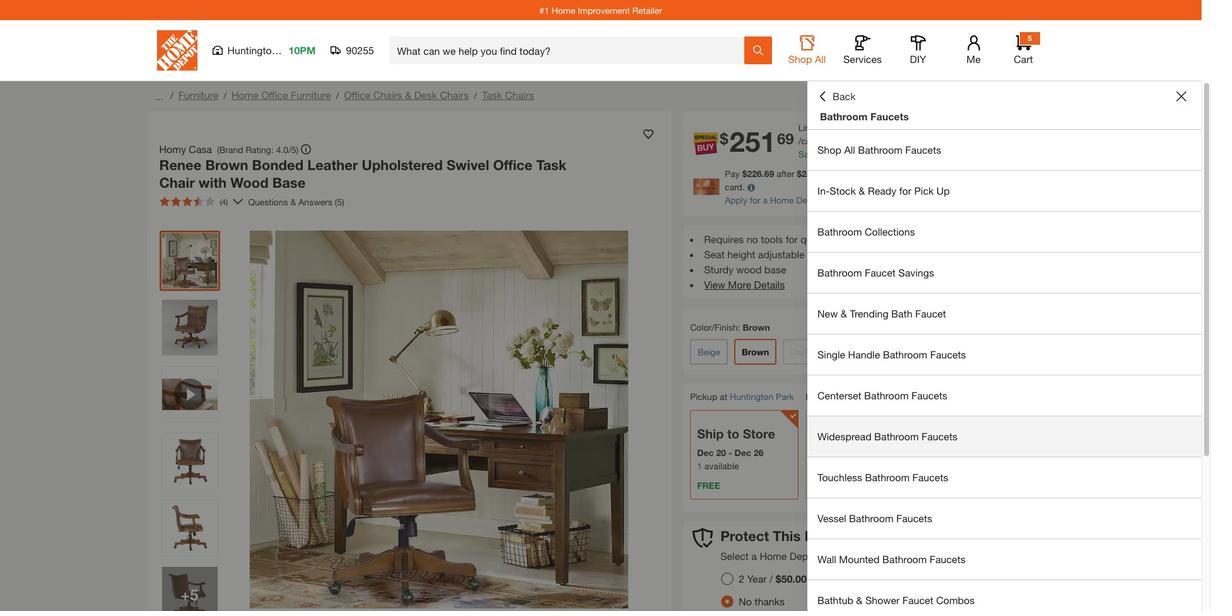 Task type: vqa. For each thing, say whether or not it's contained in the screenshot.
Rental
no



Task type: locate. For each thing, give the bounding box(es) containing it.
$ up 160
[[829, 136, 834, 146]]

1 vertical spatial to
[[727, 427, 739, 442]]

for inside requires no tools for quick and easy assembly seat height adjustable sturdy wood base view more details
[[786, 233, 798, 245]]

25 left off
[[802, 168, 812, 179]]

0 horizontal spatial park
[[280, 44, 301, 56]]

furniture right ...
[[178, 89, 219, 101]]

bathroom faucet savings
[[818, 267, 934, 279]]

shop inside button
[[788, 53, 812, 65]]

for:
[[942, 551, 957, 563]]

adjustable
[[758, 249, 805, 261]]

1 vertical spatial task
[[536, 157, 567, 173]]

. down 411 at the right top of page
[[840, 149, 843, 160]]

69
[[777, 130, 794, 148]]

no thanks
[[739, 596, 785, 608]]

#1 home improvement retailer
[[539, 5, 662, 15]]

1 horizontal spatial 20
[[820, 122, 830, 133]]

brown down color/finish : brown
[[742, 347, 769, 358]]

1 horizontal spatial park
[[776, 392, 794, 402]]

new
[[818, 308, 838, 320]]

home right furniture link
[[232, 89, 259, 101]]

touchless bathroom faucets link
[[807, 458, 1202, 498]]

huntington left 10pm on the top of the page
[[227, 44, 277, 56]]

to
[[847, 392, 855, 402], [727, 427, 739, 442]]

%)
[[867, 149, 878, 160]]

allstate
[[906, 551, 939, 563]]

(brand
[[217, 144, 243, 155]]

0 horizontal spatial .
[[840, 149, 843, 160]]

card.
[[725, 182, 745, 192]]

0 vertical spatial task
[[482, 89, 502, 101]]

0 vertical spatial a
[[1010, 168, 1014, 179]]

to up -
[[727, 427, 739, 442]]

bath
[[891, 308, 913, 320]]

services button
[[843, 35, 883, 66]]

order
[[848, 122, 868, 133]]

3.5 stars image
[[159, 197, 215, 207]]

all for shop all bathroom faucets
[[844, 144, 855, 156]]

20 left -
[[716, 448, 726, 459]]

0 vertical spatial faucet
[[865, 267, 896, 279]]

limit 20 per order /carton $ 411 . 94 save $ 160 . 25 ( 39 %)
[[798, 122, 878, 160]]

/
[[170, 90, 173, 101], [224, 90, 226, 101], [336, 90, 339, 101], [474, 90, 477, 101], [770, 574, 773, 586]]

0 horizontal spatial huntington
[[227, 44, 277, 56]]

1 horizontal spatial furniture
[[291, 89, 331, 101]]

new
[[1017, 168, 1033, 179]]

all
[[815, 53, 826, 65], [844, 144, 855, 156]]

1 vertical spatial all
[[844, 144, 855, 156]]

faucet right shower
[[903, 595, 934, 607]]

free down friday,
[[813, 481, 836, 491]]

0 horizontal spatial free
[[697, 481, 720, 491]]

per
[[832, 122, 845, 133]]

& left desk
[[405, 89, 412, 101]]

/ right furniture link
[[224, 90, 226, 101]]

available
[[705, 461, 739, 472]]

total
[[854, 168, 871, 179]]

0 vertical spatial 20
[[820, 122, 830, 133]]

dec left 22
[[844, 448, 860, 459]]

2 horizontal spatial chairs
[[505, 89, 534, 101]]

2 vertical spatial a
[[752, 551, 757, 563]]

& right new
[[841, 308, 847, 320]]

1 vertical spatial 90255
[[857, 392, 882, 403]]

save
[[798, 149, 818, 160]]

bathroom up plan
[[849, 513, 894, 525]]

questions
[[248, 197, 288, 207]]

free for to
[[697, 481, 720, 491]]

faucet inside new & trending bath faucet link
[[915, 308, 946, 320]]

menu
[[807, 130, 1202, 612]]

office right swivel
[[493, 157, 532, 173]]

1 vertical spatial shop
[[818, 144, 842, 156]]

1 horizontal spatial 25
[[843, 149, 852, 160]]

touchless
[[818, 472, 862, 484]]

$ 251 69
[[720, 125, 794, 159]]

pickup
[[690, 392, 717, 402]]

1 vertical spatial .
[[840, 149, 843, 160]]

0 horizontal spatial task
[[482, 89, 502, 101]]

0 horizontal spatial to
[[727, 427, 739, 442]]

for left pick
[[899, 185, 912, 197]]

160
[[825, 149, 840, 160]]

a down 226.69
[[763, 195, 768, 206]]

brown inside button
[[742, 347, 769, 358]]

dec right -
[[735, 448, 751, 459]]

1 horizontal spatial all
[[844, 144, 855, 156]]

desk
[[414, 89, 437, 101]]

furniture
[[178, 89, 219, 101], [291, 89, 331, 101]]

brown
[[205, 157, 248, 173], [743, 322, 770, 333], [742, 347, 769, 358]]

all up 'back' button
[[815, 53, 826, 65]]

90255 inside "delivering to 90255"
[[857, 392, 882, 403]]

/ inside 'option group'
[[770, 574, 773, 586]]

1 horizontal spatial dec
[[735, 448, 751, 459]]

1 horizontal spatial free
[[813, 481, 836, 491]]

2 horizontal spatial office
[[493, 157, 532, 173]]

apply
[[725, 195, 748, 206]]

free for friday,
[[813, 481, 836, 491]]

all inside shop all button
[[815, 53, 826, 65]]

1 vertical spatial faucet
[[915, 308, 946, 320]]

a inside protect this item select a home depot protection plan by allstate for:
[[752, 551, 757, 563]]

$ left 251
[[720, 130, 728, 148]]

bathroom inside "link"
[[865, 472, 910, 484]]

0 vertical spatial .
[[849, 136, 851, 146]]

0 vertical spatial huntington
[[227, 44, 277, 56]]

0 horizontal spatial a
[[752, 551, 757, 563]]

depot inside protect this item select a home depot protection plan by allstate for:
[[790, 551, 817, 563]]

cart 5
[[1014, 33, 1033, 65]]

20 inside the ship to store dec 20 - dec 26 1 available
[[716, 448, 726, 459]]

20 left per
[[820, 122, 830, 133]]

seat
[[704, 249, 725, 261]]

/ right year
[[770, 574, 773, 586]]

office down huntington park
[[261, 89, 288, 101]]

1 furniture from the left
[[178, 89, 219, 101]]

faucets inside "link"
[[913, 472, 948, 484]]

depot down off
[[796, 195, 820, 206]]

shop
[[788, 53, 812, 65], [818, 144, 842, 156]]

411
[[834, 136, 849, 146]]

huntington right "at"
[[730, 392, 774, 402]]

. down order
[[849, 136, 851, 146]]

faucet down assembly
[[865, 267, 896, 279]]

brown inside renee brown bonded leather upholstered swivel office task chair with wood base
[[205, 157, 248, 173]]

1 horizontal spatial 90255
[[857, 392, 882, 403]]

brown homy casa task chairs renee e1.1 image
[[162, 300, 217, 356]]

1 vertical spatial a
[[763, 195, 768, 206]]

beige button
[[690, 339, 728, 365]]

0 horizontal spatial dec
[[697, 448, 714, 459]]

info image
[[747, 184, 755, 192]]

park left 'delivering'
[[776, 392, 794, 402]]

to left 90255 link
[[847, 392, 855, 402]]

brown homy casa task chairs renee c3.2 image
[[162, 434, 217, 490]]

a inside 'your total qualifying purchase upon opening a new card.'
[[1010, 168, 1014, 179]]

1 vertical spatial 25
[[802, 168, 812, 179]]

a right select
[[752, 551, 757, 563]]

...
[[155, 91, 163, 102]]

1 vertical spatial park
[[776, 392, 794, 402]]

0 vertical spatial 90255
[[346, 44, 374, 56]]

home office furniture link
[[232, 89, 331, 101]]

1 vertical spatial 20
[[716, 448, 726, 459]]

new & trending bath faucet link
[[807, 294, 1202, 334]]

90255 up ... / furniture / home office furniture / office chairs & desk chairs / task chairs
[[346, 44, 374, 56]]

shop all bathroom faucets
[[818, 144, 941, 156]]

0 horizontal spatial shop
[[788, 53, 812, 65]]

centerset bathroom faucets link
[[807, 376, 1202, 416]]

25 left (
[[843, 149, 852, 160]]

wall mounted bathroom faucets link
[[807, 540, 1202, 580]]

free
[[697, 481, 720, 491], [813, 481, 836, 491]]

to inside the ship to store dec 20 - dec 26 1 available
[[727, 427, 739, 442]]

combos
[[936, 595, 975, 607]]

1 free from the left
[[697, 481, 720, 491]]

all inside shop all bathroom faucets link
[[844, 144, 855, 156]]

2 chairs from the left
[[440, 89, 469, 101]]

faucet right the bath
[[915, 308, 946, 320]]

0 horizontal spatial chairs
[[373, 89, 402, 101]]

home up 2 year / $50.00
[[760, 551, 787, 563]]

& down base
[[291, 197, 296, 207]]

6316524675112 image
[[162, 367, 217, 423]]

bathroom faucet savings link
[[807, 253, 1202, 293]]

assembly
[[872, 233, 914, 245]]

chairs
[[373, 89, 402, 101], [440, 89, 469, 101], [505, 89, 534, 101]]

0 horizontal spatial 25
[[802, 168, 812, 179]]

0 vertical spatial brown
[[205, 157, 248, 173]]

0 vertical spatial depot
[[796, 195, 820, 206]]

shop all bathroom faucets link
[[807, 130, 1202, 170]]

furniture down 10pm on the top of the page
[[291, 89, 331, 101]]

0 vertical spatial to
[[847, 392, 855, 402]]

bathroom right handle
[[883, 349, 928, 361]]

faucet
[[865, 267, 896, 279], [915, 308, 946, 320], [903, 595, 934, 607]]

0 horizontal spatial 20
[[716, 448, 726, 459]]

store
[[743, 427, 775, 442]]

0 vertical spatial all
[[815, 53, 826, 65]]

$ right save
[[821, 149, 825, 160]]

office down 90255 button at the top left of the page
[[344, 89, 371, 101]]

to for 90255
[[847, 392, 855, 402]]

thanks
[[755, 596, 785, 608]]

to inside "delivering to 90255"
[[847, 392, 855, 402]]

2 vertical spatial faucet
[[903, 595, 934, 607]]

226.69
[[747, 168, 774, 179]]

20
[[820, 122, 830, 133], [716, 448, 726, 459]]

39
[[857, 149, 867, 160]]

depot left wall
[[790, 551, 817, 563]]

& inside ... / furniture / home office furniture / office chairs & desk chairs / task chairs
[[405, 89, 412, 101]]

requires
[[704, 233, 744, 245]]

2 horizontal spatial a
[[1010, 168, 1014, 179]]

10pm
[[289, 44, 316, 56]]

2 vertical spatial brown
[[742, 347, 769, 358]]

bathroom up widespread bathroom faucets
[[864, 390, 909, 402]]

widespread bathroom faucets link
[[807, 417, 1202, 457]]

90255 up widespread bathroom faucets
[[857, 392, 882, 403]]

a left new
[[1010, 168, 1014, 179]]

delivery
[[813, 427, 861, 442]]

year
[[747, 574, 767, 586]]

home right #1
[[552, 5, 575, 15]]

(4) button
[[154, 192, 233, 212]]

1 horizontal spatial to
[[847, 392, 855, 402]]

wall
[[818, 554, 836, 566]]

bathtub
[[818, 595, 854, 607]]

for down info image at the right top of page
[[750, 195, 761, 206]]

friday,
[[813, 448, 841, 459]]

1 horizontal spatial for
[[786, 233, 798, 245]]

1 dec from the left
[[697, 448, 714, 459]]

base
[[765, 264, 786, 276]]

1 horizontal spatial shop
[[818, 144, 842, 156]]

option group
[[716, 569, 817, 612]]

homy casa link
[[159, 142, 217, 157]]

(
[[855, 149, 857, 160]]

new & trending bath faucet
[[818, 308, 946, 320]]

task chairs link
[[482, 89, 534, 101]]

upon
[[953, 168, 973, 179]]

brown right the :
[[743, 322, 770, 333]]

bathroom down back
[[820, 110, 868, 122]]

-
[[729, 448, 732, 459]]

1 horizontal spatial office
[[344, 89, 371, 101]]

your total qualifying purchase upon opening a new card.
[[725, 168, 1033, 192]]

0 horizontal spatial 90255
[[346, 44, 374, 56]]

0 vertical spatial shop
[[788, 53, 812, 65]]

purchase
[[914, 168, 950, 179]]

bathroom down 22
[[865, 472, 910, 484]]

diy button
[[898, 35, 938, 66]]

1 horizontal spatial huntington
[[730, 392, 774, 402]]

& left shower
[[856, 595, 863, 607]]

2 furniture from the left
[[291, 89, 331, 101]]

3 dec from the left
[[844, 448, 860, 459]]

0 horizontal spatial furniture
[[178, 89, 219, 101]]

90255 inside button
[[346, 44, 374, 56]]

park up home office furniture link
[[280, 44, 301, 56]]

0 horizontal spatial all
[[815, 53, 826, 65]]

for
[[899, 185, 912, 197], [750, 195, 761, 206], [786, 233, 798, 245]]

1 vertical spatial depot
[[790, 551, 817, 563]]

free down 1
[[697, 481, 720, 491]]

1 horizontal spatial task
[[536, 157, 567, 173]]

2 free from the left
[[813, 481, 836, 491]]

& for questions & answers (5)
[[291, 197, 296, 207]]

back
[[833, 90, 856, 102]]

improvement
[[578, 5, 630, 15]]

task
[[482, 89, 502, 101], [536, 157, 567, 173]]

for up the adjustable
[[786, 233, 798, 245]]

all left 39
[[844, 144, 855, 156]]

brown down (brand
[[205, 157, 248, 173]]

1 horizontal spatial chairs
[[440, 89, 469, 101]]

furniture link
[[178, 89, 219, 101]]

0 vertical spatial 25
[[843, 149, 852, 160]]

qualifying
[[874, 168, 911, 179]]

1 chairs from the left
[[373, 89, 402, 101]]

2 horizontal spatial dec
[[844, 448, 860, 459]]

dec up 1
[[697, 448, 714, 459]]

feedback link image
[[1194, 213, 1211, 281]]

depot
[[796, 195, 820, 206], [790, 551, 817, 563]]

ship
[[697, 427, 724, 442]]



Task type: describe. For each thing, give the bounding box(es) containing it.
1 horizontal spatial a
[[763, 195, 768, 206]]

bathroom collections
[[818, 226, 915, 238]]

& for bathtub & shower faucet combos
[[856, 595, 863, 607]]

all for shop all
[[815, 53, 826, 65]]

retailer
[[632, 5, 662, 15]]

in-stock & ready for pick up link
[[807, 171, 1202, 211]]

centerset
[[818, 390, 862, 402]]

task inside renee brown bonded leather upholstered swivel office task chair with wood base
[[536, 157, 567, 173]]

office inside renee brown bonded leather upholstered swivel office task chair with wood base
[[493, 157, 532, 173]]

back button
[[818, 90, 856, 103]]

option group containing 2 year /
[[716, 569, 817, 612]]

0 vertical spatial park
[[280, 44, 301, 56]]

& left the card
[[859, 185, 865, 197]]

/carton
[[798, 136, 827, 146]]

limit
[[798, 122, 818, 133]]

4.0
[[276, 144, 288, 155]]

bathroom faucets
[[820, 110, 909, 122]]

shop for shop all
[[788, 53, 812, 65]]

3 chairs from the left
[[505, 89, 534, 101]]

1
[[697, 461, 702, 472]]

shop for shop all bathroom faucets
[[818, 144, 842, 156]]

in-
[[818, 185, 830, 197]]

shop all button
[[787, 35, 827, 66]]

shower
[[865, 595, 900, 607]]

brown homy casa task chairs renee 4f.3 image
[[162, 501, 217, 556]]

bathroom down consumer at top
[[818, 226, 862, 238]]

vessel bathroom faucets link
[[807, 499, 1202, 539]]

20 inside limit 20 per order /carton $ 411 . 94 save $ 160 . 25 ( 39 %)
[[820, 122, 830, 133]]

bonded
[[252, 157, 304, 173]]

and
[[828, 233, 845, 245]]

apply for a home depot consumer card
[[725, 195, 885, 206]]

savings
[[899, 267, 934, 279]]

your
[[834, 168, 851, 179]]

1 vertical spatial huntington
[[730, 392, 774, 402]]

at
[[720, 392, 727, 402]]

25 inside limit 20 per order /carton $ 411 . 94 save $ 160 . 25 ( 39 %)
[[843, 149, 852, 160]]

... / furniture / home office furniture / office chairs & desk chairs / task chairs
[[153, 89, 534, 102]]

bathroom down and
[[818, 267, 862, 279]]

wood
[[736, 264, 762, 276]]

tools
[[761, 233, 783, 245]]

height
[[727, 249, 755, 261]]

pay
[[725, 168, 740, 179]]

... button
[[153, 88, 165, 105]]

/ left task chairs link
[[474, 90, 477, 101]]

#1
[[539, 5, 549, 15]]

plan
[[869, 551, 889, 563]]

(4)
[[220, 197, 228, 207]]

to for store
[[727, 427, 739, 442]]

color/finish
[[690, 322, 738, 333]]

delivering
[[806, 392, 845, 402]]

me button
[[954, 35, 994, 66]]

brown button
[[734, 339, 777, 365]]

task inside ... / furniture / home office furniture / office chairs & desk chairs / task chairs
[[482, 89, 502, 101]]

ready
[[868, 185, 897, 197]]

2 horizontal spatial for
[[899, 185, 912, 197]]

easy
[[848, 233, 869, 245]]

$ inside $ 251 69
[[720, 130, 728, 148]]

bathroom collections link
[[807, 212, 1202, 252]]

26
[[754, 448, 764, 459]]

apply now image
[[693, 179, 725, 195]]

home down the after
[[770, 195, 794, 206]]

home inside protect this item select a home depot protection plan by allstate for:
[[760, 551, 787, 563]]

$50.00
[[776, 574, 807, 586]]

with
[[199, 174, 227, 191]]

huntington park
[[227, 44, 301, 56]]

bathroom up touchless bathroom faucets
[[874, 431, 919, 443]]

color/finish : brown
[[690, 322, 770, 333]]

faucet inside bathroom faucet savings link
[[865, 267, 896, 279]]

& for new & trending bath faucet
[[841, 308, 847, 320]]

drawer close image
[[1177, 91, 1187, 102]]

/5)
[[288, 144, 299, 155]]

What can we help you find today? search field
[[397, 37, 743, 64]]

1 vertical spatial brown
[[743, 322, 770, 333]]

the home depot logo image
[[157, 30, 197, 71]]

wood
[[230, 174, 268, 191]]

opening
[[975, 168, 1007, 179]]

$ right pay
[[742, 168, 747, 179]]

base
[[272, 174, 306, 191]]

details
[[754, 279, 785, 291]]

90255 button
[[331, 44, 374, 57]]

pay $ 226.69 after $ 25 off
[[725, 168, 832, 179]]

vessel
[[818, 513, 846, 525]]

rating:
[[246, 144, 274, 155]]

1 horizontal spatial .
[[849, 136, 851, 146]]

consumer
[[823, 195, 864, 206]]

huntington park button
[[730, 392, 794, 402]]

0 horizontal spatial for
[[750, 195, 761, 206]]

251
[[730, 125, 776, 159]]

pick
[[914, 185, 934, 197]]

mounted
[[839, 554, 880, 566]]

no
[[739, 596, 752, 608]]

/ right ... button
[[170, 90, 173, 101]]

chair
[[159, 174, 195, 191]]

home inside ... / furniture / home office furniture / office chairs & desk chairs / task chairs
[[232, 89, 259, 101]]

bathtub & shower faucet combos
[[818, 595, 975, 607]]

delivery friday, dec 22
[[813, 427, 873, 459]]

0 horizontal spatial office
[[261, 89, 288, 101]]

2 year / $50.00
[[739, 574, 807, 586]]

protect
[[721, 529, 769, 545]]

2 dec from the left
[[735, 448, 751, 459]]

bathroom right (
[[858, 144, 903, 156]]

bathtub & shower faucet combos link
[[807, 581, 1202, 612]]

94
[[851, 136, 861, 146]]

brown homy casa task chairs renee 1f.4 image
[[162, 568, 217, 612]]

questions & answers (5)
[[248, 197, 344, 207]]

centerset bathroom faucets
[[818, 390, 948, 402]]

menu containing shop all bathroom faucets
[[807, 130, 1202, 612]]

quick
[[801, 233, 825, 245]]

(4) link
[[154, 192, 243, 212]]

dec inside the delivery friday, dec 22
[[844, 448, 860, 459]]

bathroom up bathtub & shower faucet combos
[[882, 554, 927, 566]]

me
[[967, 53, 981, 65]]

shop all
[[788, 53, 826, 65]]

faucet inside bathtub & shower faucet combos link
[[903, 595, 934, 607]]

by
[[892, 551, 903, 563]]

view
[[704, 279, 725, 291]]

/ down 90255 button at the top left of the page
[[336, 90, 339, 101]]

answers
[[299, 197, 332, 207]]

brown homy casa task chairs renee 64.0 image
[[162, 233, 217, 289]]

after
[[777, 168, 795, 179]]

view more details link
[[704, 279, 785, 291]]

$ right the after
[[797, 168, 802, 179]]



